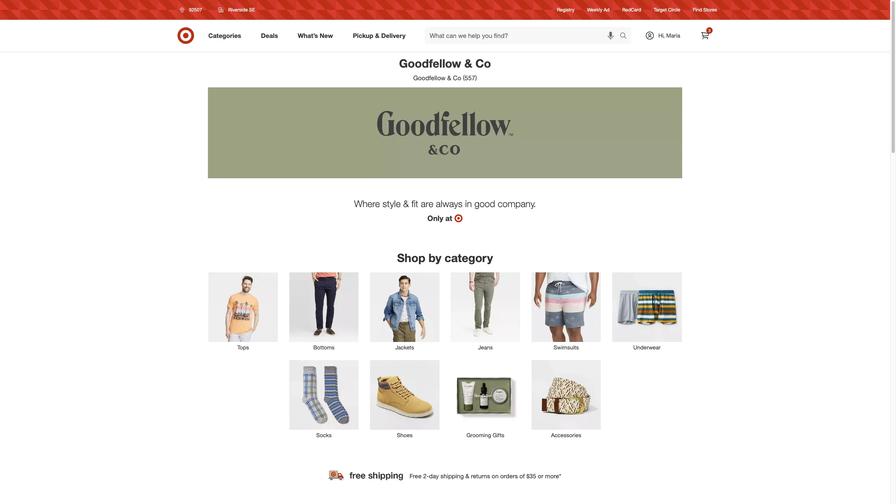 Task type: describe. For each thing, give the bounding box(es) containing it.
shipping
[[441, 473, 464, 480]]

free 2-day shipping & returns on orders of $35 or more* link
[[208, 449, 723, 502]]

3 link
[[697, 27, 714, 44]]

delivery
[[381, 31, 406, 39]]

target circle
[[654, 7, 681, 13]]

What can we help you find? suggestions appear below search field
[[425, 27, 622, 44]]

at
[[446, 214, 453, 223]]

weekly
[[588, 7, 603, 13]]

accessories
[[552, 432, 582, 439]]

by
[[429, 251, 442, 265]]

new
[[320, 31, 333, 39]]

weekly ad link
[[588, 6, 610, 13]]

bottoms
[[314, 344, 335, 351]]

accessories link
[[526, 359, 607, 439]]

search
[[617, 32, 636, 40]]

92507 button
[[175, 3, 211, 17]]

pickup
[[353, 31, 374, 39]]

orders
[[501, 473, 518, 480]]

underwear link
[[607, 271, 688, 352]]

are
[[421, 198, 434, 210]]

maria
[[667, 32, 681, 39]]

in
[[466, 198, 472, 210]]

find stores link
[[693, 6, 718, 13]]

category
[[445, 251, 493, 265]]

style
[[383, 198, 401, 210]]

2-
[[424, 473, 429, 480]]

ad
[[604, 7, 610, 13]]

what's
[[298, 31, 318, 39]]

riverside se button
[[214, 3, 261, 17]]

of
[[520, 473, 525, 480]]

fit
[[412, 198, 419, 210]]

& up (557)
[[465, 56, 473, 70]]

riverside
[[228, 7, 248, 13]]

hi, maria
[[659, 32, 681, 39]]

weekly ad
[[588, 7, 610, 13]]

se
[[249, 7, 255, 13]]

underwear
[[634, 344, 661, 351]]

day
[[429, 473, 439, 480]]

or
[[538, 473, 544, 480]]

free 2-day shipping & returns on orders of $35 or more*
[[410, 473, 562, 480]]

registry
[[557, 7, 575, 13]]

swimsuits
[[554, 344, 579, 351]]

search button
[[617, 27, 636, 46]]

grooming
[[467, 432, 492, 439]]

registry link
[[557, 6, 575, 13]]

jackets link
[[365, 271, 445, 352]]

1 vertical spatial co
[[453, 74, 462, 82]]

only
[[428, 214, 444, 223]]

shoes
[[397, 432, 413, 439]]

swimsuits link
[[526, 271, 607, 352]]

what's new
[[298, 31, 333, 39]]

pickup & delivery
[[353, 31, 406, 39]]

tops
[[238, 344, 249, 351]]

jackets
[[396, 344, 414, 351]]

always
[[436, 198, 463, 210]]

find stores
[[693, 7, 718, 13]]

& left the returns
[[466, 473, 470, 480]]

0 vertical spatial goodfellow
[[399, 56, 462, 70]]

& left (557)
[[448, 74, 452, 82]]

jeans
[[479, 344, 493, 351]]



Task type: locate. For each thing, give the bounding box(es) containing it.
target
[[654, 7, 667, 13]]

socks link
[[284, 359, 365, 439]]

jeans link
[[445, 271, 526, 352]]

returns
[[471, 473, 490, 480]]

categories link
[[202, 27, 251, 44]]

stores
[[704, 7, 718, 13]]

deals link
[[254, 27, 288, 44]]

redcard
[[623, 7, 642, 13]]

0 horizontal spatial co
[[453, 74, 462, 82]]

grooming gifts link
[[445, 359, 526, 439]]

$35
[[527, 473, 537, 480]]

riverside se
[[228, 7, 255, 13]]

only at ◎
[[428, 214, 463, 223]]

shop by category
[[397, 251, 493, 265]]

shop
[[397, 251, 426, 265]]

deals
[[261, 31, 278, 39]]

where style & fit are always in good company.
[[354, 198, 536, 210]]

socks
[[316, 432, 332, 439]]

shoes link
[[365, 359, 445, 439]]

free
[[410, 473, 422, 480]]

co left (557)
[[453, 74, 462, 82]]

tops link
[[203, 271, 284, 352]]

goodfellow
[[399, 56, 462, 70], [414, 74, 446, 82]]

pickup & delivery link
[[346, 27, 416, 44]]

& right pickup
[[375, 31, 380, 39]]

circle
[[669, 7, 681, 13]]

◎
[[455, 214, 463, 223]]

goodfellow & co. image
[[208, 87, 683, 178]]

& left fit
[[404, 198, 409, 210]]

1 horizontal spatial co
[[476, 56, 491, 70]]

redcard link
[[623, 6, 642, 13]]

good
[[475, 198, 496, 210]]

3
[[709, 28, 711, 33]]

(557)
[[463, 74, 477, 82]]

free shipping image
[[208, 449, 683, 502]]

co up (557)
[[476, 56, 491, 70]]

& inside 'link'
[[375, 31, 380, 39]]

1 vertical spatial goodfellow
[[414, 74, 446, 82]]

&
[[375, 31, 380, 39], [465, 56, 473, 70], [448, 74, 452, 82], [404, 198, 409, 210], [466, 473, 470, 480]]

on
[[492, 473, 499, 480]]

grooming gifts
[[467, 432, 505, 439]]

gifts
[[493, 432, 505, 439]]

co
[[476, 56, 491, 70], [453, 74, 462, 82]]

company.
[[498, 198, 536, 210]]

goodfellow & co goodfellow & co (557)
[[399, 56, 491, 82]]

what's new link
[[291, 27, 343, 44]]

hi,
[[659, 32, 665, 39]]

target circle link
[[654, 6, 681, 13]]

more*
[[546, 473, 562, 480]]

find
[[693, 7, 703, 13]]

92507
[[189, 7, 202, 13]]

where
[[354, 198, 380, 210]]

0 vertical spatial co
[[476, 56, 491, 70]]

categories
[[208, 31, 241, 39]]

bottoms link
[[284, 271, 365, 352]]



Task type: vqa. For each thing, say whether or not it's contained in the screenshot.
Qty 1
no



